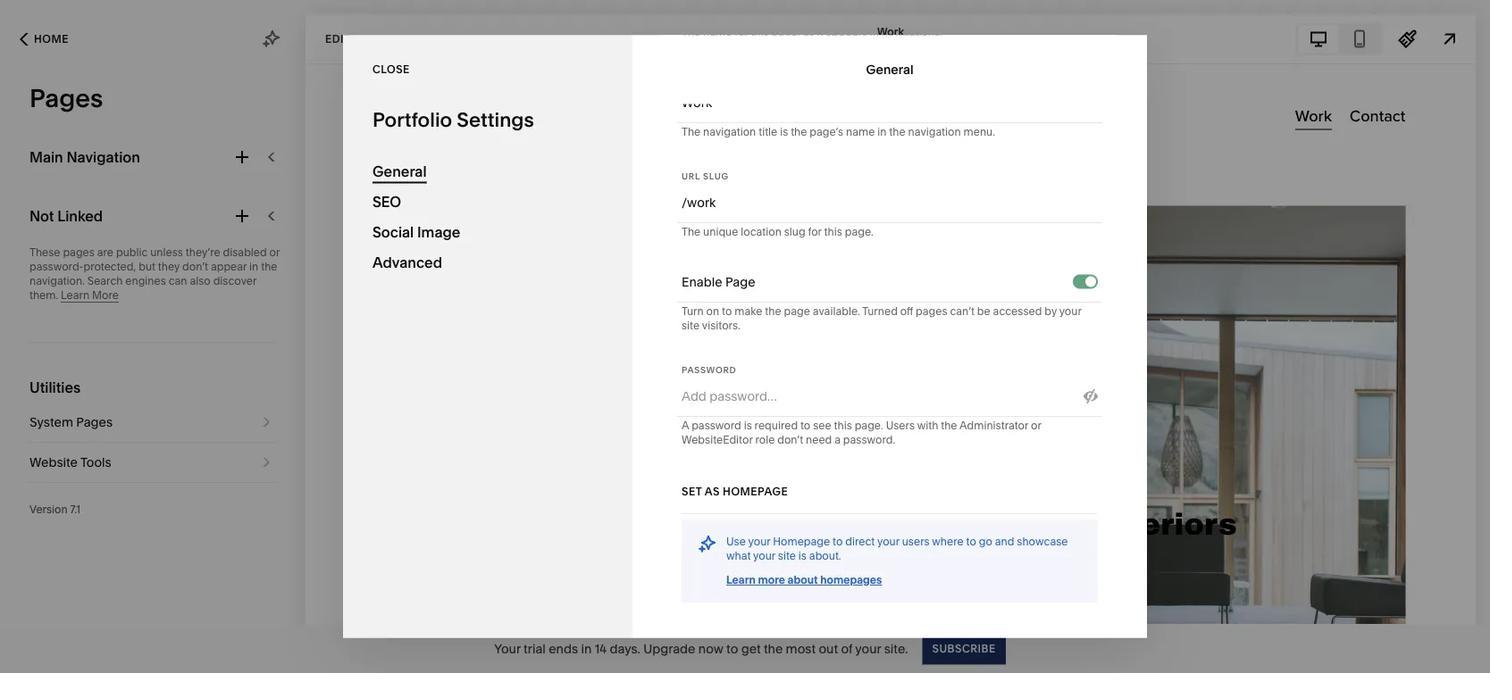 Task type: locate. For each thing, give the bounding box(es) containing it.
0 vertical spatial pages
[[29, 83, 103, 113]]

1 vertical spatial learn
[[727, 575, 756, 588]]

0 horizontal spatial navigation
[[703, 126, 756, 139]]

pages down home
[[29, 83, 103, 113]]

is inside a password is required to see this page. users with the administrator or websiteeditor role don't need a password.
[[744, 420, 752, 433]]

1 vertical spatial for
[[808, 226, 822, 239]]

navigation left menu.
[[908, 126, 961, 139]]

1 vertical spatial pages
[[76, 415, 113, 430]]

add a new page to the "not linked" navigation group image
[[232, 206, 252, 226]]

social image
[[373, 224, 461, 241]]

passwordhide icon image
[[1084, 390, 1098, 404]]

2 vertical spatial is
[[799, 550, 807, 563]]

1 horizontal spatial for
[[808, 226, 822, 239]]

the navigation title is the page's name in the navigation menu.
[[682, 126, 995, 139]]

or right disabled
[[270, 246, 280, 259]]

tools
[[80, 455, 111, 471]]

them.
[[29, 289, 58, 302]]

1 horizontal spatial don't
[[778, 434, 804, 447]]

the name for this page, as it appears in navigations.
[[682, 26, 943, 39]]

but
[[139, 260, 155, 273]]

pages up password-
[[63, 246, 95, 259]]

0 vertical spatial as
[[803, 26, 815, 39]]

homepages
[[820, 575, 882, 588]]

1 vertical spatial homepage
[[773, 536, 830, 549]]

not linked
[[29, 207, 103, 225]]

settings
[[457, 107, 534, 131]]

page. inside a password is required to see this page. users with the administrator or websiteeditor role don't need a password.
[[855, 420, 884, 433]]

/ text field
[[687, 184, 1098, 223]]

0 vertical spatial general
[[866, 62, 914, 77]]

general up seo at top left
[[373, 163, 427, 181]]

the right with at the right of page
[[941, 420, 958, 433]]

0 horizontal spatial site
[[682, 320, 700, 333]]

homepage up about.
[[773, 536, 830, 549]]

don't up also
[[182, 260, 208, 273]]

set as homepage
[[682, 486, 788, 499]]

set as homepage button
[[682, 477, 788, 509]]

0 vertical spatial for
[[735, 26, 748, 39]]

learn inside portfolio settings dialog
[[727, 575, 756, 588]]

is left required
[[744, 420, 752, 433]]

1 horizontal spatial is
[[780, 126, 788, 139]]

1 horizontal spatial pages
[[916, 306, 948, 319]]

use your homepage to direct your users where to go and showcase what your site is about.
[[727, 536, 1068, 563]]

not
[[29, 207, 54, 225]]

learn more about homepages
[[727, 575, 882, 588]]

to left get
[[727, 642, 738, 657]]

in down the navigation title text field
[[878, 126, 887, 139]]

the
[[682, 26, 701, 39], [682, 126, 701, 139], [682, 226, 701, 239]]

pages inside button
[[76, 415, 113, 430]]

1 vertical spatial as
[[705, 486, 720, 499]]

site down the turn
[[682, 320, 700, 333]]

1 vertical spatial name
[[846, 126, 875, 139]]

2 vertical spatial the
[[682, 226, 701, 239]]

need
[[806, 434, 832, 447]]

to left see
[[801, 420, 811, 433]]

the down the navigation title text field
[[889, 126, 906, 139]]

learn down navigation.
[[61, 289, 90, 302]]

0 vertical spatial this
[[751, 26, 769, 39]]

a
[[682, 420, 689, 433]]

or inside a password is required to see this page. users with the administrator or websiteeditor role don't need a password.
[[1031, 420, 1042, 433]]

website
[[29, 455, 78, 471]]

0 horizontal spatial is
[[744, 420, 752, 433]]

url slug
[[682, 171, 729, 182]]

home
[[34, 33, 69, 46]]

your right by
[[1060, 306, 1082, 319]]

your right use
[[748, 536, 771, 549]]

the for the unique location slug for this page.
[[682, 226, 701, 239]]

portfolio settings
[[373, 107, 534, 131]]

the left page
[[765, 306, 782, 319]]

for
[[735, 26, 748, 39], [808, 226, 822, 239]]

visitors.
[[702, 320, 741, 333]]

or inside these pages are public unless they're disabled or password-protected, but they don't appear in the navigation. search engines can also discover them.
[[270, 246, 280, 259]]

enable
[[682, 275, 723, 290]]

0 vertical spatial don't
[[182, 260, 208, 273]]

page
[[784, 306, 810, 319]]

0 horizontal spatial as
[[705, 486, 720, 499]]

navigation left title
[[703, 126, 756, 139]]

0 horizontal spatial don't
[[182, 260, 208, 273]]

the
[[791, 126, 807, 139], [889, 126, 906, 139], [261, 260, 277, 273], [765, 306, 782, 319], [941, 420, 958, 433], [764, 642, 783, 657]]

1 vertical spatial page.
[[855, 420, 884, 433]]

is
[[780, 126, 788, 139], [744, 420, 752, 433], [799, 550, 807, 563]]

home button
[[0, 20, 88, 59]]

with
[[917, 420, 939, 433]]

or
[[270, 246, 280, 259], [1031, 420, 1042, 433]]

or right the "administrator"
[[1031, 420, 1042, 433]]

homepage inside button
[[723, 486, 788, 499]]

to right on
[[722, 306, 732, 319]]

your trial ends in 14 days. upgrade now to get the most out of your site.
[[494, 642, 908, 657]]

where
[[932, 536, 964, 549]]

now
[[699, 642, 724, 657]]

0 vertical spatial name
[[703, 26, 732, 39]]

in down disabled
[[249, 260, 259, 273]]

password-
[[29, 260, 83, 273]]

don't inside these pages are public unless they're disabled or password-protected, but they don't appear in the navigation. search engines can also discover them.
[[182, 260, 208, 273]]

see
[[813, 420, 832, 433]]

these
[[29, 246, 60, 259]]

tab list
[[1298, 25, 1381, 53]]

your up "more"
[[753, 550, 776, 563]]

homepage inside use your homepage to direct your users where to go and showcase what your site is about.
[[773, 536, 830, 549]]

as left the it on the right
[[803, 26, 815, 39]]

site inside use your homepage to direct your users where to go and showcase what your site is about.
[[778, 550, 796, 563]]

1 vertical spatial general
[[373, 163, 427, 181]]

0 vertical spatial is
[[780, 126, 788, 139]]

general up the navigation title text field
[[866, 62, 914, 77]]

1 vertical spatial don't
[[778, 434, 804, 447]]

2 navigation from the left
[[908, 126, 961, 139]]

1 horizontal spatial or
[[1031, 420, 1042, 433]]

page. up password.
[[855, 420, 884, 433]]

1 vertical spatial the
[[682, 126, 701, 139]]

required
[[755, 420, 798, 433]]

direct
[[846, 536, 875, 549]]

0 vertical spatial or
[[270, 246, 280, 259]]

learn more link
[[61, 289, 119, 303]]

as right set
[[705, 486, 720, 499]]

0 horizontal spatial general
[[373, 163, 427, 181]]

learn down 'what'
[[727, 575, 756, 588]]

this right 'slug'
[[824, 226, 843, 239]]

14
[[595, 642, 607, 657]]

3 the from the top
[[682, 226, 701, 239]]

1 vertical spatial pages
[[916, 306, 948, 319]]

1 horizontal spatial site
[[778, 550, 796, 563]]

/
[[682, 196, 687, 211]]

homepage down role
[[723, 486, 788, 499]]

they
[[158, 260, 180, 273]]

name right page's
[[846, 126, 875, 139]]

available.
[[813, 306, 860, 319]]

website tools
[[29, 455, 111, 471]]

this inside a password is required to see this page. users with the administrator or websiteeditor role don't need a password.
[[834, 420, 852, 433]]

don't down required
[[778, 434, 804, 447]]

as inside button
[[705, 486, 720, 499]]

for left page,
[[735, 26, 748, 39]]

0 horizontal spatial learn
[[61, 289, 90, 302]]

navigation
[[703, 126, 756, 139], [908, 126, 961, 139]]

it
[[817, 26, 823, 39]]

get
[[741, 642, 761, 657]]

use
[[727, 536, 746, 549]]

navigation
[[67, 148, 140, 166]]

is right title
[[780, 126, 788, 139]]

can't
[[950, 306, 975, 319]]

learn for learn more
[[61, 289, 90, 302]]

the unique location slug for this page.
[[682, 226, 874, 239]]

pages up tools
[[76, 415, 113, 430]]

the inside turn on to make the page available. turned off pages can't be accessed by your site visitors.
[[765, 306, 782, 319]]

0 horizontal spatial or
[[270, 246, 280, 259]]

0 vertical spatial learn
[[61, 289, 90, 302]]

version 7.1
[[29, 504, 81, 517]]

2 horizontal spatial is
[[799, 550, 807, 563]]

as
[[803, 26, 815, 39], [705, 486, 720, 499]]

edit button
[[314, 22, 362, 55]]

learn more
[[61, 289, 119, 302]]

by
[[1045, 306, 1057, 319]]

0 vertical spatial the
[[682, 26, 701, 39]]

site up "more"
[[778, 550, 796, 563]]

main navigation
[[29, 148, 140, 166]]

2 the from the top
[[682, 126, 701, 139]]

1 horizontal spatial navigation
[[908, 126, 961, 139]]

password
[[682, 365, 737, 376]]

slug
[[703, 171, 729, 182]]

this up the a
[[834, 420, 852, 433]]

1 vertical spatial is
[[744, 420, 752, 433]]

most
[[786, 642, 816, 657]]

1 horizontal spatial as
[[803, 26, 815, 39]]

Navigation Title text field
[[682, 84, 1098, 123]]

can
[[169, 275, 187, 288]]

pages right 'off'
[[916, 306, 948, 319]]

your
[[1060, 306, 1082, 319], [748, 536, 771, 549], [878, 536, 900, 549], [753, 550, 776, 563], [856, 642, 881, 657]]

1 vertical spatial site
[[778, 550, 796, 563]]

page
[[726, 275, 756, 290]]

disabled
[[223, 246, 267, 259]]

in
[[870, 26, 879, 39], [878, 126, 887, 139], [249, 260, 259, 273], [581, 642, 592, 657]]

navigation.
[[29, 275, 85, 288]]

password
[[692, 420, 742, 433]]

don't
[[182, 260, 208, 273], [778, 434, 804, 447]]

2 vertical spatial this
[[834, 420, 852, 433]]

in left 14
[[581, 642, 592, 657]]

Enable Page checkbox
[[1086, 277, 1096, 288]]

and
[[995, 536, 1015, 549]]

in right appears
[[870, 26, 879, 39]]

general
[[866, 62, 914, 77], [373, 163, 427, 181]]

unless
[[150, 246, 183, 259]]

the for the name for this page, as it appears in navigations.
[[682, 26, 701, 39]]

the down disabled
[[261, 260, 277, 273]]

0 vertical spatial site
[[682, 320, 700, 333]]

linked
[[57, 207, 103, 225]]

for right 'slug'
[[808, 226, 822, 239]]

0 horizontal spatial name
[[703, 26, 732, 39]]

portfolio
[[373, 107, 452, 131]]

name left page,
[[703, 26, 732, 39]]

these pages are public unless they're disabled or password-protected, but they don't appear in the navigation. search engines can also discover them.
[[29, 246, 280, 302]]

0 vertical spatial pages
[[63, 246, 95, 259]]

is left about.
[[799, 550, 807, 563]]

0 horizontal spatial pages
[[63, 246, 95, 259]]

this left page,
[[751, 26, 769, 39]]

learn
[[61, 289, 90, 302], [727, 575, 756, 588]]

discover
[[213, 275, 257, 288]]

to inside a password is required to see this page. users with the administrator or websiteeditor role don't need a password.
[[801, 420, 811, 433]]

a
[[835, 434, 841, 447]]

1 vertical spatial or
[[1031, 420, 1042, 433]]

1 horizontal spatial learn
[[727, 575, 756, 588]]

the left page's
[[791, 126, 807, 139]]

1 the from the top
[[682, 26, 701, 39]]

page. down url slug text field
[[845, 226, 874, 239]]

0 vertical spatial homepage
[[723, 486, 788, 499]]



Task type: vqa. For each thing, say whether or not it's contained in the screenshot.
Add a member site Build a space for members-only content.
no



Task type: describe. For each thing, give the bounding box(es) containing it.
role
[[755, 434, 775, 447]]

site inside turn on to make the page available. turned off pages can't be accessed by your site visitors.
[[682, 320, 700, 333]]

don't inside a password is required to see this page. users with the administrator or websiteeditor role don't need a password.
[[778, 434, 804, 447]]

slug
[[784, 226, 806, 239]]

is inside use your homepage to direct your users where to go and showcase what your site is about.
[[799, 550, 807, 563]]

turn on to make the page available. turned off pages can't be accessed by your site visitors.
[[682, 306, 1082, 333]]

0 horizontal spatial for
[[735, 26, 748, 39]]

more
[[758, 575, 785, 588]]

a password is required to see this page. users with the administrator or websiteeditor role don't need a password.
[[682, 420, 1042, 447]]

public
[[116, 246, 148, 259]]

unique
[[703, 226, 739, 239]]

page,
[[772, 26, 800, 39]]

1 horizontal spatial name
[[846, 126, 875, 139]]

users
[[886, 420, 915, 433]]

1 horizontal spatial general
[[866, 62, 914, 77]]

about.
[[810, 550, 841, 563]]

users
[[902, 536, 930, 549]]

administrator
[[960, 420, 1029, 433]]

work
[[878, 25, 904, 38]]

system pages button
[[29, 403, 276, 442]]

seo
[[373, 193, 401, 211]]

on
[[706, 306, 720, 319]]

ends
[[549, 642, 578, 657]]

engines
[[125, 275, 166, 288]]

showcase
[[1017, 536, 1068, 549]]

version
[[29, 504, 68, 517]]

close
[[373, 63, 410, 76]]

your inside turn on to make the page available. turned off pages can't be accessed by your site visitors.
[[1060, 306, 1082, 319]]

websiteeditor
[[682, 434, 753, 447]]

are
[[97, 246, 114, 259]]

go
[[979, 536, 993, 549]]

learn for learn more about homepages
[[727, 575, 756, 588]]

appear
[[211, 260, 247, 273]]

also
[[190, 275, 211, 288]]

to inside turn on to make the page available. turned off pages can't be accessed by your site visitors.
[[722, 306, 732, 319]]

image
[[417, 224, 461, 241]]

make
[[735, 306, 763, 319]]

your left users at the right bottom of the page
[[878, 536, 900, 549]]

social image link
[[373, 218, 603, 248]]

utilities
[[29, 379, 81, 396]]

1 navigation from the left
[[703, 126, 756, 139]]

days.
[[610, 642, 641, 657]]

password.
[[843, 434, 896, 447]]

in inside these pages are public unless they're disabled or password-protected, but they don't appear in the navigation. search engines can also discover them.
[[249, 260, 259, 273]]

to up about.
[[833, 536, 843, 549]]

general link
[[373, 157, 603, 187]]

add a new page to the "main navigation" group image
[[232, 147, 252, 167]]

appears
[[826, 26, 868, 39]]

main
[[29, 148, 63, 166]]

the inside a password is required to see this page. users with the administrator or websiteeditor role don't need a password.
[[941, 420, 958, 433]]

search
[[87, 275, 123, 288]]

what
[[727, 550, 751, 563]]

advanced
[[373, 254, 442, 272]]

pages inside these pages are public unless they're disabled or password-protected, but they don't appear in the navigation. search engines can also discover them.
[[63, 246, 95, 259]]

protected,
[[83, 260, 136, 273]]

to left go
[[966, 536, 977, 549]]

learn more about homepages link
[[727, 574, 1083, 588]]

they're
[[186, 246, 220, 259]]

the for the navigation title is the page's name in the navigation menu.
[[682, 126, 701, 139]]

the right get
[[764, 642, 783, 657]]

location
[[741, 226, 782, 239]]

upgrade
[[644, 642, 696, 657]]

website tools button
[[29, 443, 276, 483]]

turned
[[863, 306, 898, 319]]

enable page
[[682, 275, 756, 290]]

homepage for as
[[723, 486, 788, 499]]

set
[[682, 486, 702, 499]]

0 vertical spatial page.
[[845, 226, 874, 239]]

navigations.
[[882, 26, 943, 39]]

menu.
[[964, 126, 995, 139]]

1 vertical spatial this
[[824, 226, 843, 239]]

advanced link
[[373, 248, 603, 278]]

site.
[[884, 642, 908, 657]]

your
[[494, 642, 521, 657]]

Password password field
[[682, 378, 1074, 417]]

out
[[819, 642, 838, 657]]

about
[[788, 575, 818, 588]]

pages inside turn on to make the page available. turned off pages can't be accessed by your site visitors.
[[916, 306, 948, 319]]

turn
[[682, 306, 704, 319]]

7.1
[[70, 504, 81, 517]]

your right of
[[856, 642, 881, 657]]

homepage for your
[[773, 536, 830, 549]]

portfolio settings dialog
[[343, 25, 1147, 639]]

close button
[[373, 54, 410, 86]]

seo link
[[373, 187, 603, 218]]

the inside these pages are public unless they're disabled or password-protected, but they don't appear in the navigation. search engines can also discover them.
[[261, 260, 277, 273]]

title
[[759, 126, 778, 139]]

be
[[977, 306, 991, 319]]

off
[[901, 306, 913, 319]]



